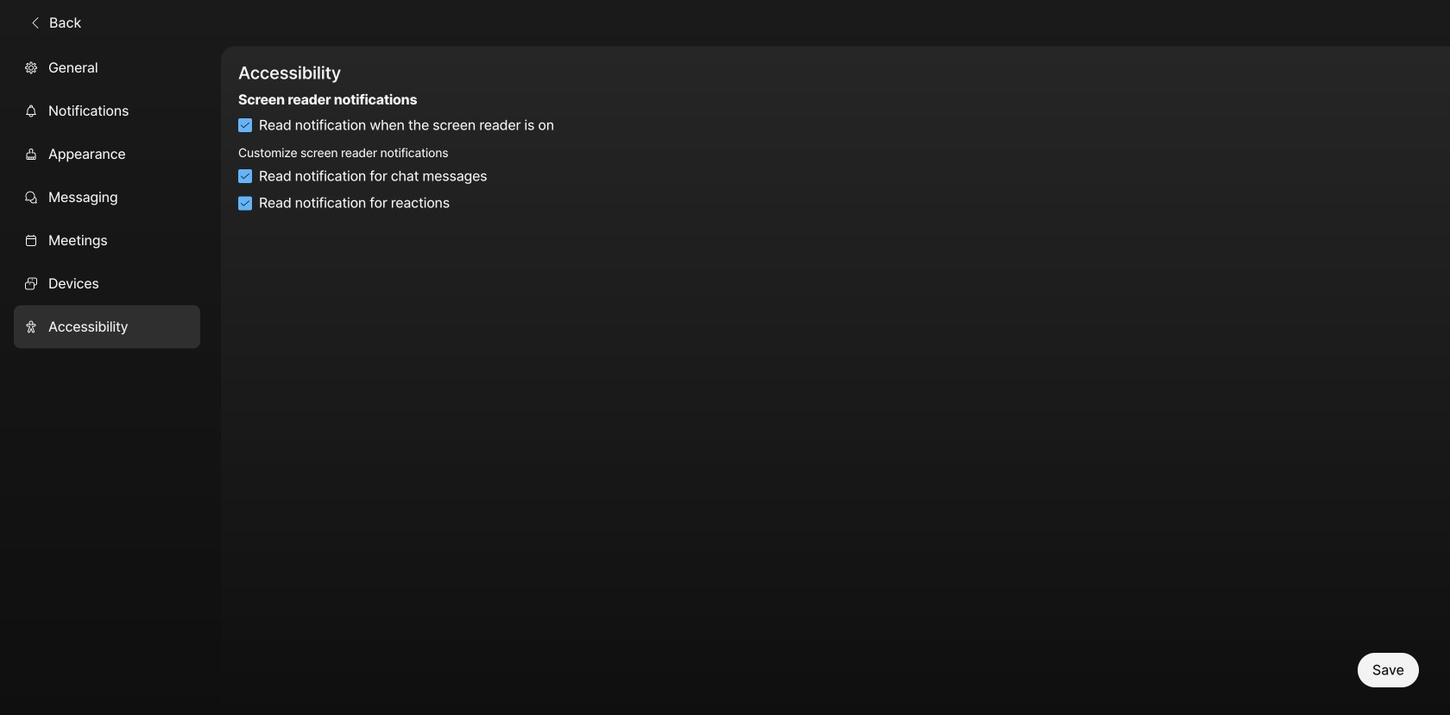 Task type: vqa. For each thing, say whether or not it's contained in the screenshot.
Webex "Tab List" at the top of the page
no



Task type: describe. For each thing, give the bounding box(es) containing it.
appearance tab
[[14, 133, 200, 176]]

messaging tab
[[14, 176, 200, 219]]

meetings tab
[[14, 219, 200, 262]]

devices tab
[[14, 262, 200, 305]]

accessibility tab
[[14, 305, 200, 348]]



Task type: locate. For each thing, give the bounding box(es) containing it.
general tab
[[14, 46, 200, 89]]

notifications tab
[[14, 89, 200, 133]]

settings navigation
[[0, 46, 221, 715]]



